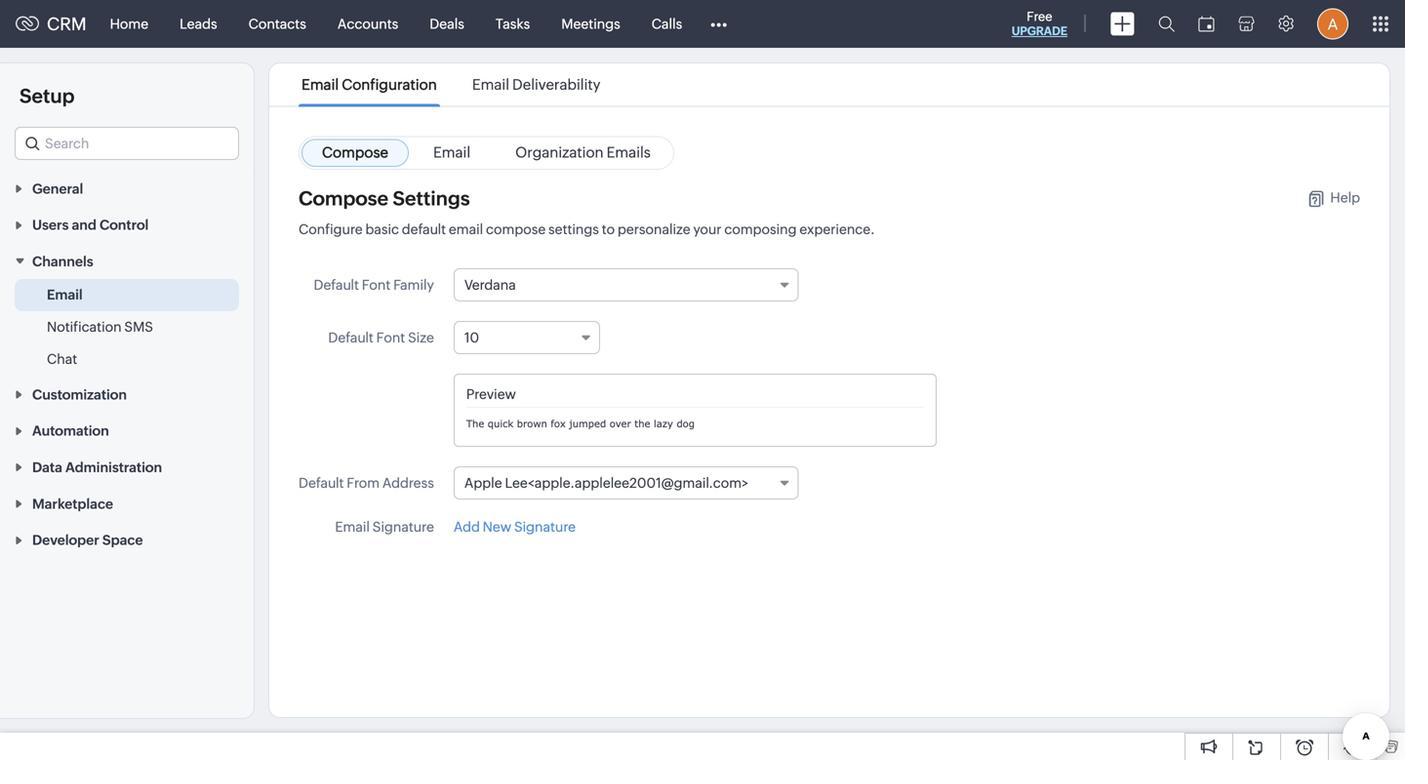 Task type: locate. For each thing, give the bounding box(es) containing it.
email link up settings
[[413, 139, 491, 167]]

administration
[[65, 460, 162, 475]]

0 horizontal spatial email link
[[47, 285, 83, 305]]

1 vertical spatial compose
[[299, 187, 389, 210]]

address
[[383, 475, 434, 491]]

to
[[602, 222, 615, 237]]

font left "family" in the left top of the page
[[362, 277, 391, 293]]

email left configuration
[[302, 76, 339, 93]]

signature
[[373, 519, 434, 535], [514, 519, 576, 535]]

meetings link
[[546, 0, 636, 47]]

data
[[32, 460, 62, 475]]

email link down 'channels'
[[47, 285, 83, 305]]

0 vertical spatial default
[[314, 277, 359, 293]]

and
[[72, 217, 97, 233]]

default down configure
[[314, 277, 359, 293]]

email down tasks
[[472, 76, 510, 93]]

2 signature from the left
[[514, 519, 576, 535]]

lazy
[[654, 418, 674, 430]]

experience.
[[800, 222, 875, 237]]

email up settings
[[433, 144, 471, 161]]

channels region
[[0, 279, 254, 376]]

signature down "address"
[[373, 519, 434, 535]]

email for email deliverability
[[472, 76, 510, 93]]

compose up configure
[[299, 187, 389, 210]]

email for email configuration
[[302, 76, 339, 93]]

default font family
[[314, 277, 434, 293]]

developer
[[32, 533, 99, 548]]

default
[[314, 277, 359, 293], [328, 330, 374, 346], [299, 475, 344, 491]]

marketplace
[[32, 496, 113, 512]]

verdana
[[465, 277, 516, 293]]

configure basic default email compose settings to personalize your composing experience.
[[299, 222, 875, 237]]

fox
[[551, 418, 566, 430]]

default from address
[[299, 475, 434, 491]]

automation
[[32, 423, 109, 439]]

composing
[[725, 222, 797, 237]]

None field
[[15, 127, 239, 160]]

signature right new
[[514, 519, 576, 535]]

0 horizontal spatial signature
[[373, 519, 434, 535]]

email down 'channels'
[[47, 287, 83, 303]]

email for top email link
[[433, 144, 471, 161]]

1 horizontal spatial signature
[[514, 519, 576, 535]]

emails
[[607, 144, 651, 161]]

Search text field
[[16, 128, 238, 159]]

email
[[302, 76, 339, 93], [472, 76, 510, 93], [433, 144, 471, 161], [47, 287, 83, 303], [335, 519, 370, 535]]

list
[[284, 63, 619, 106]]

email deliverability
[[472, 76, 601, 93]]

0 vertical spatial email link
[[413, 139, 491, 167]]

configuration
[[342, 76, 437, 93]]

compose up compose settings
[[322, 144, 389, 161]]

tasks link
[[480, 0, 546, 47]]

2 vertical spatial default
[[299, 475, 344, 491]]

default down default font family at the left top of page
[[328, 330, 374, 346]]

1 vertical spatial font
[[377, 330, 405, 346]]

compose
[[322, 144, 389, 161], [299, 187, 389, 210]]

email signature
[[335, 519, 434, 535]]

add new signature
[[454, 519, 576, 535]]

Apple Lee<apple.applelee2001@gmail.com> field
[[454, 467, 799, 500]]

settings
[[549, 222, 599, 237]]

create menu image
[[1111, 12, 1135, 36]]

email link
[[413, 139, 491, 167], [47, 285, 83, 305]]

deliverability
[[513, 76, 601, 93]]

0 vertical spatial font
[[362, 277, 391, 293]]

default for default font size
[[328, 330, 374, 346]]

profile element
[[1306, 0, 1361, 47]]

developer space
[[32, 533, 143, 548]]

organization emails link
[[495, 139, 672, 167]]

free
[[1027, 9, 1053, 24]]

font for family
[[362, 277, 391, 293]]

preview
[[467, 387, 516, 402]]

accounts
[[338, 16, 399, 32]]

channels button
[[0, 243, 254, 279]]

free upgrade
[[1012, 9, 1068, 38]]

contacts link
[[233, 0, 322, 47]]

email down from
[[335, 519, 370, 535]]

customization
[[32, 387, 127, 403]]

10 field
[[454, 321, 600, 354]]

users and control button
[[0, 206, 254, 243]]

0 vertical spatial compose
[[322, 144, 389, 161]]

1 horizontal spatial email link
[[413, 139, 491, 167]]

data administration
[[32, 460, 162, 475]]

chat link
[[47, 350, 77, 369]]

calls link
[[636, 0, 698, 47]]

Other Modules field
[[698, 8, 740, 40]]

list containing email configuration
[[284, 63, 619, 106]]

default left from
[[299, 475, 344, 491]]

general button
[[0, 170, 254, 206]]

meetings
[[562, 16, 621, 32]]

developer space button
[[0, 522, 254, 558]]

marketplace button
[[0, 485, 254, 522]]

organization
[[516, 144, 604, 161]]

email for email signature
[[335, 519, 370, 535]]

email deliverability link
[[469, 76, 604, 93]]

1 vertical spatial default
[[328, 330, 374, 346]]

crm
[[47, 14, 86, 34]]

contacts
[[249, 16, 306, 32]]

dog
[[677, 418, 695, 430]]

channels
[[32, 254, 93, 269]]

your
[[694, 222, 722, 237]]

family
[[394, 277, 434, 293]]

organization emails
[[516, 144, 651, 161]]

brown
[[517, 418, 548, 430]]

font left size
[[377, 330, 405, 346]]

the
[[467, 418, 485, 430]]

deals link
[[414, 0, 480, 47]]

font
[[362, 277, 391, 293], [377, 330, 405, 346]]

crm link
[[16, 14, 86, 34]]

apple lee<apple.applelee2001@gmail.com>
[[465, 475, 749, 491]]

settings
[[393, 187, 470, 210]]



Task type: vqa. For each thing, say whether or not it's contained in the screenshot.
Open Tasks
no



Task type: describe. For each thing, give the bounding box(es) containing it.
data administration button
[[0, 449, 254, 485]]

email configuration link
[[299, 76, 440, 93]]

1 signature from the left
[[373, 519, 434, 535]]

notification
[[47, 319, 122, 335]]

tasks
[[496, 16, 530, 32]]

search element
[[1147, 0, 1187, 48]]

lee<apple.applelee2001@gmail.com>
[[505, 475, 749, 491]]

default for default from address
[[299, 475, 344, 491]]

chat
[[47, 351, 77, 367]]

compose link
[[302, 139, 409, 167]]

compose for compose settings
[[299, 187, 389, 210]]

over
[[610, 418, 631, 430]]

upgrade
[[1012, 24, 1068, 38]]

compose for compose
[[322, 144, 389, 161]]

deals
[[430, 16, 465, 32]]

calls
[[652, 16, 683, 32]]

font for size
[[377, 330, 405, 346]]

calendar image
[[1199, 16, 1216, 32]]

the
[[635, 418, 651, 430]]

email configuration
[[302, 76, 437, 93]]

users
[[32, 217, 69, 233]]

size
[[408, 330, 434, 346]]

notification sms
[[47, 319, 153, 335]]

sms
[[124, 319, 153, 335]]

compose
[[486, 222, 546, 237]]

users and control
[[32, 217, 149, 233]]

from
[[347, 475, 380, 491]]

default for default font family
[[314, 277, 359, 293]]

automation button
[[0, 412, 254, 449]]

create menu element
[[1099, 0, 1147, 47]]

email
[[449, 222, 483, 237]]

new
[[483, 519, 512, 535]]

leads link
[[164, 0, 233, 47]]

Verdana field
[[454, 268, 799, 302]]

help
[[1331, 190, 1361, 206]]

personalize
[[618, 222, 691, 237]]

email inside channels region
[[47, 287, 83, 303]]

profile image
[[1318, 8, 1349, 40]]

leads
[[180, 16, 217, 32]]

10
[[465, 330, 480, 346]]

search image
[[1159, 16, 1176, 32]]

compose settings
[[299, 187, 470, 210]]

1 vertical spatial email link
[[47, 285, 83, 305]]

space
[[102, 533, 143, 548]]

setup
[[20, 85, 75, 107]]

customization button
[[0, 376, 254, 412]]

basic
[[366, 222, 399, 237]]

quick
[[488, 418, 514, 430]]

accounts link
[[322, 0, 414, 47]]

add
[[454, 519, 480, 535]]

apple
[[465, 475, 502, 491]]

the quick brown fox jumped over the lazy dog
[[467, 418, 695, 430]]

general
[[32, 181, 83, 197]]

jumped
[[569, 418, 606, 430]]

default font size
[[328, 330, 434, 346]]

default
[[402, 222, 446, 237]]

control
[[100, 217, 149, 233]]

home
[[110, 16, 149, 32]]

notification sms link
[[47, 317, 153, 337]]

home link
[[94, 0, 164, 47]]



